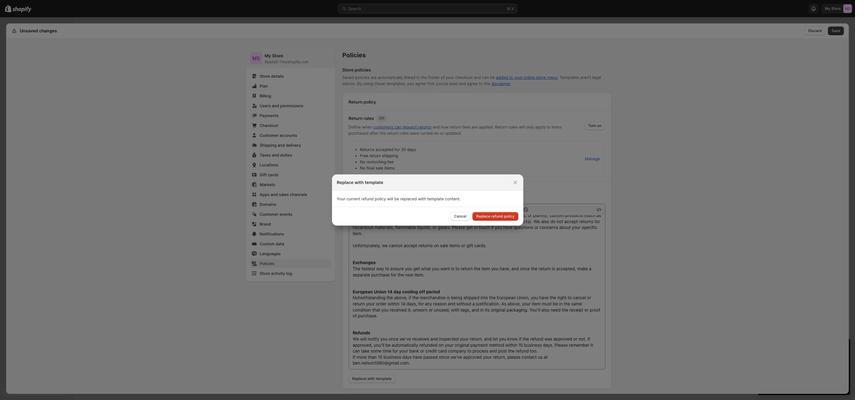 Task type: describe. For each thing, give the bounding box(es) containing it.
customer accounts link
[[250, 131, 331, 140]]

markets link
[[250, 181, 331, 189]]

taxes and duties
[[260, 153, 292, 158]]

shipping
[[260, 143, 277, 148]]

1 no from the top
[[360, 160, 366, 165]]

purchased
[[349, 131, 369, 136]]

see
[[456, 194, 463, 199]]

k
[[512, 6, 515, 11]]

30
[[401, 147, 406, 152]]

turn on
[[589, 124, 602, 128]]

and how return fees are applied. return rules will only apply to items purchased after the return rules were turned on or updated.
[[349, 125, 562, 136]]

content.
[[445, 197, 461, 202]]

you
[[407, 81, 414, 86]]

disclaimer .
[[492, 81, 512, 86]]

accepted
[[376, 147, 394, 152]]

1 vertical spatial online
[[479, 194, 490, 199]]

8ba5a5-
[[265, 60, 280, 64]]

customers can request returns link
[[374, 125, 432, 130]]

return for return policy
[[349, 99, 363, 105]]

these
[[375, 81, 385, 86]]

of
[[441, 75, 445, 80]]

items inside and how return fees are applied. return rules will only apply to items purchased after the return rules were turned on or updated.
[[552, 125, 562, 130]]

the inside and how return fees are applied. return rules will only apply to items purchased after the return rules were turned on or updated.
[[380, 131, 386, 136]]

automatically
[[378, 75, 403, 80]]

0 vertical spatial with
[[355, 180, 364, 185]]

disclaimer button
[[492, 81, 511, 86]]

cancel
[[454, 214, 467, 219]]

plan
[[260, 84, 268, 89]]

details
[[271, 74, 284, 79]]

0 vertical spatial rules
[[364, 116, 374, 121]]

and right checkout
[[474, 75, 481, 80]]

data
[[276, 242, 284, 247]]

turn
[[589, 124, 597, 128]]

0 vertical spatial replace
[[337, 180, 354, 185]]

users and permissions link
[[250, 102, 331, 110]]

2 agree from the left
[[467, 81, 478, 86]]

on inside and how return fees are applied. return rules will only apply to items purchased after the return rules were turned on or updated.
[[434, 131, 439, 136]]

will for customers
[[449, 194, 455, 199]]

applied.
[[479, 125, 494, 130]]

days
[[407, 147, 416, 152]]

⌘ k
[[507, 6, 515, 11]]

returns accepted for 30 days free return shipping no restocking fee no final sale items
[[360, 147, 416, 171]]

linked
[[405, 75, 416, 80]]

off
[[379, 116, 385, 121]]

store details
[[260, 74, 284, 79]]

store activity log
[[260, 271, 292, 276]]

replace refund policy button
[[473, 212, 519, 221]]

return up written
[[365, 187, 378, 192]]

by
[[357, 81, 362, 86]]

notifications
[[260, 232, 284, 237]]

custom
[[260, 242, 275, 247]]

final
[[367, 166, 375, 171]]

2 no from the top
[[360, 166, 366, 171]]

0 vertical spatial can
[[482, 75, 489, 80]]

store inside my store 8ba5a5-7.myshopify.com
[[272, 53, 284, 58]]

custom data link
[[250, 240, 331, 249]]

custom data
[[260, 242, 284, 247]]

fee
[[388, 160, 394, 165]]

your right replaced
[[418, 194, 426, 199]]

0 vertical spatial template
[[365, 180, 384, 185]]

and right taxes
[[272, 153, 279, 158]]

store for store policies
[[343, 67, 354, 73]]

unsaved changes
[[20, 28, 57, 33]]

or
[[440, 131, 444, 136]]

1 vertical spatial rules
[[509, 125, 518, 130]]

the right in
[[421, 75, 427, 80]]

users
[[260, 103, 271, 108]]

users and permissions
[[260, 103, 304, 108]]

shipping and delivery link
[[250, 141, 331, 150]]

with inside button
[[368, 377, 375, 382]]

gift cards link
[[250, 171, 331, 179]]

and inside the templates aren't legal advice. by using these templates, you agree that you've read and agree to the
[[459, 81, 466, 86]]

return inside and how return fees are applied. return rules will only apply to items purchased after the return rules were turned on or updated.
[[495, 125, 508, 130]]

log
[[286, 271, 292, 276]]

your right see
[[470, 194, 478, 199]]

taxes
[[260, 153, 271, 158]]

0 horizontal spatial that
[[409, 194, 417, 199]]

create
[[349, 194, 362, 199]]

⌘
[[507, 6, 511, 11]]

return down written return and refund policy
[[384, 194, 396, 199]]

sales
[[279, 192, 289, 197]]

store for store details
[[260, 74, 270, 79]]

store policies
[[343, 67, 371, 73]]

the right "create"
[[363, 194, 369, 199]]

templates aren't legal advice. by using these templates, you agree that you've read and agree to the
[[343, 75, 602, 86]]

replace refund policy
[[477, 214, 515, 219]]

billing link
[[250, 92, 331, 100]]

your current refund policy will be replaced with template content.
[[337, 197, 461, 202]]

locations
[[260, 163, 279, 168]]

gift
[[260, 173, 267, 178]]

store activity log link
[[250, 270, 331, 278]]

1 vertical spatial template
[[427, 197, 444, 202]]

using
[[363, 81, 374, 86]]

in
[[417, 75, 420, 80]]

your right added
[[515, 75, 523, 80]]

to for your
[[510, 75, 513, 80]]

manage link
[[582, 155, 604, 163]]

search
[[348, 6, 362, 11]]

return up "updated."
[[450, 125, 462, 130]]

returns
[[418, 125, 432, 130]]

languages
[[260, 252, 281, 257]]

policies for store
[[355, 67, 371, 73]]

customer events
[[260, 212, 293, 217]]

manage
[[585, 157, 600, 162]]

checkout
[[456, 75, 473, 80]]

customer for customer events
[[260, 212, 279, 217]]

store for store activity log
[[260, 271, 270, 276]]

domains link
[[250, 200, 331, 209]]

brand link
[[250, 220, 331, 229]]

store
[[537, 75, 546, 80]]

plan link
[[250, 82, 331, 90]]

your
[[337, 197, 346, 202]]

and down customer accounts
[[278, 143, 285, 148]]

payments
[[260, 113, 279, 118]]

were
[[410, 131, 420, 136]]

domains
[[260, 202, 277, 207]]

shop settings menu element
[[246, 48, 335, 282]]

sale
[[376, 166, 384, 171]]



Task type: locate. For each thing, give the bounding box(es) containing it.
return down define when customers can request returns on the top of the page
[[387, 131, 399, 136]]

be
[[490, 75, 495, 80], [395, 197, 399, 202]]

1 vertical spatial replace
[[477, 214, 491, 219]]

on right see
[[464, 194, 468, 199]]

checkout link
[[250, 121, 331, 130]]

to
[[510, 75, 513, 80], [479, 81, 483, 86], [547, 125, 551, 130]]

0 vertical spatial refund
[[388, 187, 402, 192]]

replace for replace with template button
[[352, 377, 367, 382]]

0 vertical spatial be
[[490, 75, 495, 80]]

be inside settings dialog
[[490, 75, 495, 80]]

billing
[[260, 94, 271, 99]]

1 vertical spatial no
[[360, 166, 366, 171]]

policies for saved
[[355, 75, 370, 80]]

policy inside button
[[504, 214, 515, 219]]

customers down off
[[374, 125, 394, 130]]

on
[[598, 124, 602, 128], [434, 131, 439, 136], [464, 194, 468, 199]]

settings dialog
[[6, 23, 850, 401]]

0 horizontal spatial refund
[[362, 197, 374, 202]]

and right 'apps'
[[271, 192, 278, 197]]

1 vertical spatial that
[[409, 194, 417, 199]]

replace with template inside "dialog"
[[337, 180, 384, 185]]

0 vertical spatial to
[[510, 75, 513, 80]]

replace with template button
[[349, 375, 396, 384]]

on right the turn
[[598, 124, 602, 128]]

return policy
[[349, 99, 376, 105]]

to right the apply
[[547, 125, 551, 130]]

. down 'added to your online store menu' link
[[511, 81, 512, 86]]

will inside replace with template "dialog"
[[387, 197, 394, 202]]

are up using
[[371, 75, 377, 80]]

1 vertical spatial to
[[479, 81, 483, 86]]

policies inside policies link
[[260, 262, 275, 266]]

added
[[496, 75, 508, 80]]

agree down in
[[415, 81, 426, 86]]

your
[[446, 75, 454, 80], [515, 75, 523, 80], [418, 194, 426, 199], [470, 194, 478, 199]]

replace for replace refund policy button
[[477, 214, 491, 219]]

return rules
[[349, 116, 374, 121]]

1 agree from the left
[[415, 81, 426, 86]]

permissions
[[280, 103, 304, 108]]

activity
[[271, 271, 285, 276]]

and right users
[[272, 103, 279, 108]]

.
[[558, 75, 559, 80], [511, 81, 512, 86]]

return inside returns accepted for 30 days free return shipping no restocking fee no final sale items
[[370, 153, 381, 158]]

1 horizontal spatial agree
[[467, 81, 478, 86]]

turn on button
[[585, 122, 606, 130]]

2 vertical spatial replace
[[352, 377, 367, 382]]

1 vertical spatial can
[[395, 125, 402, 130]]

templates,
[[386, 81, 406, 86]]

1 vertical spatial customers
[[428, 194, 447, 199]]

refund down store.
[[492, 214, 503, 219]]

1 vertical spatial with
[[418, 197, 426, 202]]

store up the plan
[[260, 74, 270, 79]]

2 horizontal spatial to
[[547, 125, 551, 130]]

delivery
[[286, 143, 301, 148]]

0 horizontal spatial items
[[385, 166, 395, 171]]

0 vertical spatial no
[[360, 160, 366, 165]]

1 horizontal spatial be
[[490, 75, 495, 80]]

return up return rules
[[349, 99, 363, 105]]

to for the
[[479, 81, 483, 86]]

written return and refund policy
[[349, 187, 416, 192]]

0 vertical spatial that
[[427, 81, 435, 86]]

0 vertical spatial on
[[598, 124, 602, 128]]

notifications link
[[250, 230, 331, 239]]

return up the "define"
[[349, 116, 363, 121]]

1 horizontal spatial online
[[524, 75, 535, 80]]

0 vertical spatial customer
[[260, 133, 279, 138]]

2 horizontal spatial rules
[[509, 125, 518, 130]]

on left or in the top of the page
[[434, 131, 439, 136]]

policies
[[343, 52, 366, 59], [260, 262, 275, 266]]

1 horizontal spatial rules
[[400, 131, 409, 136]]

free
[[360, 153, 369, 158]]

items inside returns accepted for 30 days free return shipping no restocking fee no final sale items
[[385, 166, 395, 171]]

1 vertical spatial refund
[[362, 197, 374, 202]]

return for return rules
[[349, 116, 363, 121]]

customer down domains
[[260, 212, 279, 217]]

1 horizontal spatial .
[[558, 75, 559, 80]]

0 vertical spatial policies
[[355, 67, 371, 73]]

no left final
[[360, 166, 366, 171]]

0 vertical spatial replace with template
[[337, 180, 384, 185]]

policies up store policies
[[343, 52, 366, 59]]

apply
[[536, 125, 546, 130]]

rules up when
[[364, 116, 374, 121]]

2 vertical spatial on
[[464, 194, 468, 199]]

2 horizontal spatial with
[[418, 197, 426, 202]]

will left "only"
[[519, 125, 525, 130]]

saved
[[343, 75, 354, 80]]

refund inside button
[[492, 214, 503, 219]]

added to your online store menu link
[[496, 75, 558, 80]]

1 horizontal spatial policies
[[343, 52, 366, 59]]

customers left see
[[428, 194, 447, 199]]

2 vertical spatial return
[[495, 125, 508, 130]]

save button
[[829, 27, 845, 35]]

2 vertical spatial template
[[376, 377, 392, 382]]

customer for customer accounts
[[260, 133, 279, 138]]

create the written return policy that your customers will see on your online store.
[[349, 194, 502, 199]]

0 vertical spatial are
[[371, 75, 377, 80]]

1 horizontal spatial to
[[510, 75, 513, 80]]

1 horizontal spatial that
[[427, 81, 435, 86]]

updated.
[[445, 131, 462, 136]]

2 vertical spatial to
[[547, 125, 551, 130]]

1 horizontal spatial on
[[464, 194, 468, 199]]

disclaimer
[[492, 81, 511, 86]]

no
[[360, 160, 366, 165], [360, 166, 366, 171]]

return up restocking
[[370, 153, 381, 158]]

will inside and how return fees are applied. return rules will only apply to items purchased after the return rules were turned on or updated.
[[519, 125, 525, 130]]

online left store
[[524, 75, 535, 80]]

0 horizontal spatial .
[[511, 81, 512, 86]]

my store image
[[250, 52, 262, 65]]

and left 'how'
[[433, 125, 440, 130]]

that inside the templates aren't legal advice. by using these templates, you agree that you've read and agree to the
[[427, 81, 435, 86]]

replace inside replace with template button
[[352, 377, 367, 382]]

items down the fee on the left of the page
[[385, 166, 395, 171]]

turned
[[421, 131, 433, 136]]

items right the apply
[[552, 125, 562, 130]]

0 horizontal spatial to
[[479, 81, 483, 86]]

the left disclaimer
[[484, 81, 491, 86]]

1 vertical spatial return
[[349, 116, 363, 121]]

0 horizontal spatial be
[[395, 197, 399, 202]]

templates
[[560, 75, 580, 80]]

1 horizontal spatial items
[[552, 125, 562, 130]]

2 vertical spatial rules
[[400, 131, 409, 136]]

agree down checkout
[[467, 81, 478, 86]]

2 horizontal spatial on
[[598, 124, 602, 128]]

customer
[[260, 133, 279, 138], [260, 212, 279, 217]]

when
[[362, 125, 373, 130]]

and up written
[[379, 187, 387, 192]]

2 horizontal spatial will
[[519, 125, 525, 130]]

rules
[[364, 116, 374, 121], [509, 125, 518, 130], [400, 131, 409, 136]]

2 horizontal spatial refund
[[492, 214, 503, 219]]

1 horizontal spatial with
[[368, 377, 375, 382]]

0 horizontal spatial online
[[479, 194, 490, 199]]

be left replaced
[[395, 197, 399, 202]]

customer accounts
[[260, 133, 297, 138]]

1 vertical spatial .
[[511, 81, 512, 86]]

replace inside replace refund policy button
[[477, 214, 491, 219]]

read
[[450, 81, 458, 86]]

your up read
[[446, 75, 454, 80]]

1 day left in your trial element
[[758, 355, 851, 396]]

with
[[355, 180, 364, 185], [418, 197, 426, 202], [368, 377, 375, 382]]

define
[[349, 125, 361, 130]]

be left added
[[490, 75, 495, 80]]

fees
[[463, 125, 471, 130]]

save
[[832, 28, 841, 33]]

replaced
[[401, 197, 417, 202]]

policies link
[[250, 260, 331, 268]]

1 horizontal spatial can
[[482, 75, 489, 80]]

1 horizontal spatial customers
[[428, 194, 447, 199]]

current
[[347, 197, 360, 202]]

rules down customers can request returns link
[[400, 131, 409, 136]]

to inside and how return fees are applied. return rules will only apply to items purchased after the return rules were turned on or updated.
[[547, 125, 551, 130]]

1 vertical spatial replace with template
[[352, 377, 392, 382]]

aren't
[[581, 75, 591, 80]]

replace with template inside button
[[352, 377, 392, 382]]

0 vertical spatial online
[[524, 75, 535, 80]]

and down checkout
[[459, 81, 466, 86]]

legal
[[593, 75, 602, 80]]

policies down languages
[[260, 262, 275, 266]]

policies
[[355, 67, 371, 73], [355, 75, 370, 80]]

written
[[349, 187, 364, 192]]

can left added
[[482, 75, 489, 80]]

are inside and how return fees are applied. return rules will only apply to items purchased after the return rules were turned on or updated.
[[472, 125, 478, 130]]

my store 8ba5a5-7.myshopify.com
[[265, 53, 309, 64]]

to right added
[[510, 75, 513, 80]]

1 vertical spatial policies
[[260, 262, 275, 266]]

1 customer from the top
[[260, 133, 279, 138]]

settings
[[19, 28, 36, 33]]

be inside replace with template "dialog"
[[395, 197, 399, 202]]

will left see
[[449, 194, 455, 199]]

store up saved at the top left of the page
[[343, 67, 354, 73]]

replace with template
[[337, 180, 384, 185], [352, 377, 392, 382]]

can
[[482, 75, 489, 80], [395, 125, 402, 130]]

only
[[527, 125, 534, 130]]

events
[[280, 212, 293, 217]]

0 vertical spatial .
[[558, 75, 559, 80]]

7.myshopify.com
[[280, 60, 309, 64]]

0 horizontal spatial agree
[[415, 81, 426, 86]]

refund inside settings dialog
[[388, 187, 402, 192]]

refund right "create"
[[362, 197, 374, 202]]

policy
[[364, 99, 376, 105], [403, 187, 416, 192], [397, 194, 408, 199], [375, 197, 386, 202], [504, 214, 515, 219]]

return right applied.
[[495, 125, 508, 130]]

2 vertical spatial refund
[[492, 214, 503, 219]]

replace with template dialog
[[0, 175, 856, 226]]

0 horizontal spatial with
[[355, 180, 364, 185]]

menu
[[547, 75, 558, 80]]

0 horizontal spatial can
[[395, 125, 402, 130]]

0 horizontal spatial policies
[[260, 262, 275, 266]]

refund up your current refund policy will be replaced with template content.
[[388, 187, 402, 192]]

store
[[272, 53, 284, 58], [343, 67, 354, 73], [260, 74, 270, 79], [260, 271, 270, 276]]

the right after
[[380, 131, 386, 136]]

store up 8ba5a5-
[[272, 53, 284, 58]]

are right fees
[[472, 125, 478, 130]]

no down free
[[360, 160, 366, 165]]

will down written return and refund policy
[[387, 197, 394, 202]]

online left store.
[[479, 194, 490, 199]]

0 vertical spatial policies
[[343, 52, 366, 59]]

0 vertical spatial return
[[349, 99, 363, 105]]

1 vertical spatial are
[[472, 125, 478, 130]]

0 horizontal spatial will
[[387, 197, 394, 202]]

and inside and how return fees are applied. return rules will only apply to items purchased after the return rules were turned on or updated.
[[433, 125, 440, 130]]

1 horizontal spatial are
[[472, 125, 478, 130]]

template inside button
[[376, 377, 392, 382]]

apps and sales channels
[[260, 192, 307, 197]]

. left 'templates'
[[558, 75, 559, 80]]

to left disclaimer button
[[479, 81, 483, 86]]

locations link
[[250, 161, 331, 170]]

0 vertical spatial customers
[[374, 125, 394, 130]]

rules left "only"
[[509, 125, 518, 130]]

can left request
[[395, 125, 402, 130]]

request
[[403, 125, 417, 130]]

shopify image
[[12, 6, 32, 13]]

footer
[[429, 75, 440, 80]]

1 horizontal spatial will
[[449, 194, 455, 199]]

customer down checkout
[[260, 133, 279, 138]]

1 horizontal spatial refund
[[388, 187, 402, 192]]

1 vertical spatial customer
[[260, 212, 279, 217]]

customer events link
[[250, 210, 331, 219]]

0 horizontal spatial customers
[[374, 125, 394, 130]]

taxes and duties link
[[250, 151, 331, 160]]

will for rules
[[519, 125, 525, 130]]

1 vertical spatial on
[[434, 131, 439, 136]]

1 vertical spatial items
[[385, 166, 395, 171]]

on inside button
[[598, 124, 602, 128]]

store left activity
[[260, 271, 270, 276]]

2 vertical spatial with
[[368, 377, 375, 382]]

1 vertical spatial policies
[[355, 75, 370, 80]]

2 customer from the top
[[260, 212, 279, 217]]

0 horizontal spatial on
[[434, 131, 439, 136]]

how
[[441, 125, 449, 130]]

the inside the templates aren't legal advice. by using these templates, you agree that you've read and agree to the
[[484, 81, 491, 86]]

1 vertical spatial be
[[395, 197, 399, 202]]

0 horizontal spatial are
[[371, 75, 377, 80]]

to inside the templates aren't legal advice. by using these templates, you agree that you've read and agree to the
[[479, 81, 483, 86]]

0 horizontal spatial rules
[[364, 116, 374, 121]]

discard button
[[805, 27, 826, 35]]

0 vertical spatial items
[[552, 125, 562, 130]]



Task type: vqa. For each thing, say whether or not it's contained in the screenshot.
the bottommost the 'import'
no



